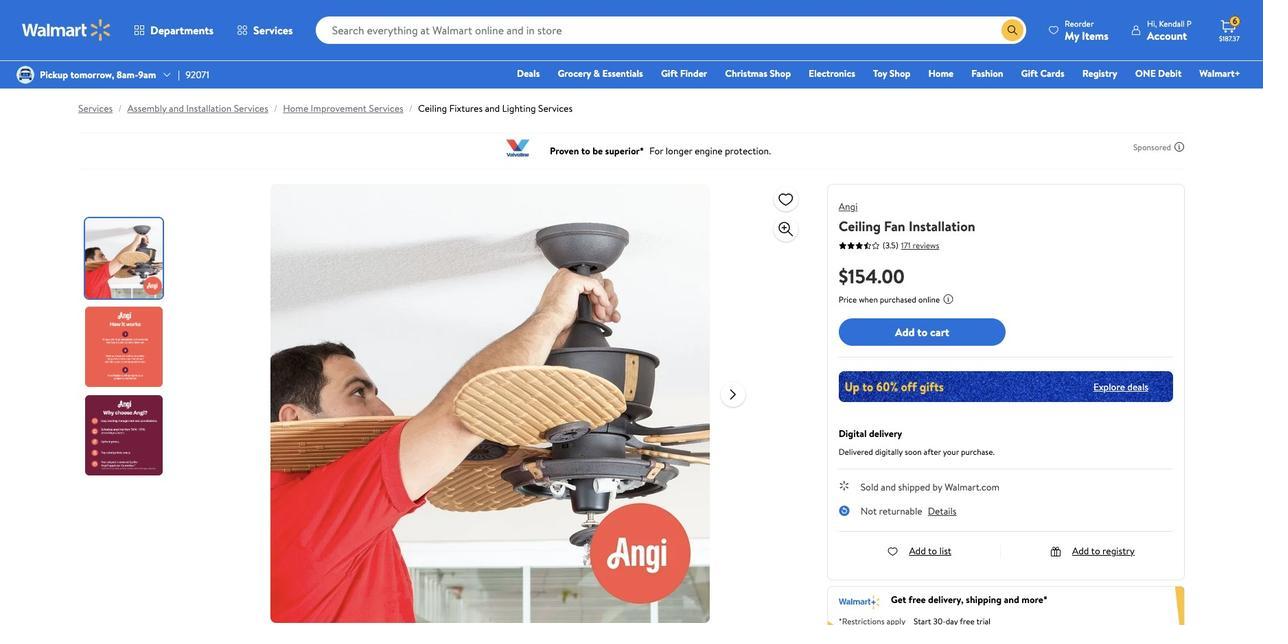 Task type: vqa. For each thing, say whether or not it's contained in the screenshot.
Right
no



Task type: locate. For each thing, give the bounding box(es) containing it.
 image
[[16, 66, 34, 84]]

1 horizontal spatial /
[[274, 102, 277, 115]]

1 gift from the left
[[661, 67, 678, 80]]

details button
[[928, 505, 957, 518]]

explore
[[1094, 380, 1125, 394]]

home left 'improvement'
[[283, 102, 308, 115]]

angi
[[839, 200, 858, 214]]

purchase.
[[961, 446, 995, 458]]

essentials
[[602, 67, 643, 80]]

ceiling
[[418, 102, 447, 115], [839, 217, 881, 235]]

ad disclaimer and feedback image
[[1174, 141, 1185, 152]]

to for registry
[[1091, 544, 1100, 558]]

add to list button
[[887, 544, 952, 558]]

ceiling inside angi ceiling fan installation
[[839, 217, 881, 235]]

account
[[1147, 28, 1187, 43]]

departments button
[[122, 14, 225, 47]]

home left fashion
[[929, 67, 954, 80]]

toy
[[873, 67, 887, 80]]

home link
[[922, 66, 960, 81]]

|
[[178, 68, 180, 82]]

1 horizontal spatial home
[[929, 67, 954, 80]]

my
[[1065, 28, 1079, 43]]

1 vertical spatial ceiling
[[839, 217, 881, 235]]

ceiling fan installation - image 1 of 3 image
[[85, 218, 165, 299]]

(3.5)
[[883, 240, 899, 251]]

0 vertical spatial installation
[[186, 102, 232, 115]]

home
[[929, 67, 954, 80], [283, 102, 308, 115]]

add to cart button
[[839, 319, 1006, 346]]

walmart.com
[[945, 481, 1000, 494]]

ceiling fan installation - image 3 of 3 image
[[85, 395, 165, 476]]

171 reviews link
[[899, 239, 939, 251]]

digital delivery delivered digitally soon after your purchase.
[[839, 427, 995, 458]]

add left list
[[909, 544, 926, 558]]

0 horizontal spatial shop
[[770, 67, 791, 80]]

gift
[[661, 67, 678, 80], [1021, 67, 1038, 80]]

0 horizontal spatial gift
[[661, 67, 678, 80]]

1 horizontal spatial shop
[[890, 67, 911, 80]]

1 horizontal spatial installation
[[909, 217, 976, 235]]

walmart+ link
[[1193, 66, 1247, 81]]

/ left fixtures
[[409, 102, 413, 115]]

electronics link
[[803, 66, 862, 81]]

shop right toy
[[890, 67, 911, 80]]

92071
[[185, 68, 209, 82]]

8am-
[[117, 68, 138, 82]]

finder
[[680, 67, 707, 80]]

gift finder
[[661, 67, 707, 80]]

hi,
[[1147, 18, 1157, 29]]

to left registry
[[1091, 544, 1100, 558]]

1 shop from the left
[[770, 67, 791, 80]]

/ right services link
[[118, 102, 122, 115]]

shipping
[[966, 593, 1002, 607]]

free
[[909, 593, 926, 607]]

ceiling down angi 'link'
[[839, 217, 881, 235]]

up to sixty percent off deals. shop now. image
[[839, 371, 1173, 402]]

get free delivery, shipping and more*
[[891, 593, 1048, 607]]

installation up reviews
[[909, 217, 976, 235]]

lighting
[[502, 102, 536, 115]]

1 vertical spatial installation
[[909, 217, 976, 235]]

get
[[891, 593, 906, 607]]

2 horizontal spatial to
[[1091, 544, 1100, 558]]

to left list
[[928, 544, 937, 558]]

1 / from the left
[[118, 102, 122, 115]]

one
[[1135, 67, 1156, 80]]

gift left finder
[[661, 67, 678, 80]]

and right assembly
[[169, 102, 184, 115]]

1 vertical spatial home
[[283, 102, 308, 115]]

when
[[859, 294, 878, 306]]

1 horizontal spatial ceiling
[[839, 217, 881, 235]]

search icon image
[[1007, 25, 1018, 36]]

$187.37
[[1219, 34, 1240, 43]]

$154.00
[[839, 263, 905, 290]]

add inside button
[[895, 325, 915, 340]]

delivered
[[839, 446, 873, 458]]

and left more*
[[1004, 593, 1020, 607]]

add
[[895, 325, 915, 340], [909, 544, 926, 558], [1072, 544, 1089, 558]]

2 gift from the left
[[1021, 67, 1038, 80]]

Search search field
[[316, 16, 1026, 44]]

add left registry
[[1072, 544, 1089, 558]]

to inside button
[[917, 325, 928, 340]]

0 horizontal spatial /
[[118, 102, 122, 115]]

add for add to list
[[909, 544, 926, 558]]

and right 'sold'
[[881, 481, 896, 494]]

add to registry button
[[1050, 544, 1135, 558]]

and right fixtures
[[485, 102, 500, 115]]

list
[[940, 544, 952, 558]]

to left cart at the bottom right of the page
[[917, 325, 928, 340]]

departments
[[150, 23, 214, 38]]

/ left 'improvement'
[[274, 102, 277, 115]]

sold
[[861, 481, 879, 494]]

improvement
[[311, 102, 367, 115]]

gift cards
[[1021, 67, 1065, 80]]

shop right christmas
[[770, 67, 791, 80]]

delivery
[[869, 427, 902, 441]]

gift left "cards"
[[1021, 67, 1038, 80]]

price
[[839, 294, 857, 306]]

gift for gift finder
[[661, 67, 678, 80]]

0 horizontal spatial to
[[917, 325, 928, 340]]

1 horizontal spatial to
[[928, 544, 937, 558]]

reorder
[[1065, 18, 1094, 29]]

installation down 92071
[[186, 102, 232, 115]]

/
[[118, 102, 122, 115], [274, 102, 277, 115], [409, 102, 413, 115]]

2 horizontal spatial /
[[409, 102, 413, 115]]

registry
[[1083, 67, 1118, 80]]

deals link
[[511, 66, 546, 81]]

0 vertical spatial ceiling
[[418, 102, 447, 115]]

and
[[169, 102, 184, 115], [485, 102, 500, 115], [881, 481, 896, 494], [1004, 593, 1020, 607]]

christmas shop
[[725, 67, 791, 80]]

ceiling left fixtures
[[418, 102, 447, 115]]

fashion link
[[965, 66, 1010, 81]]

9am
[[138, 68, 156, 82]]

to for list
[[928, 544, 937, 558]]

installation
[[186, 102, 232, 115], [909, 217, 976, 235]]

pickup tomorrow, 8am-9am
[[40, 68, 156, 82]]

1 horizontal spatial gift
[[1021, 67, 1038, 80]]

add down the purchased
[[895, 325, 915, 340]]

0 horizontal spatial installation
[[186, 102, 232, 115]]

to
[[917, 325, 928, 340], [928, 544, 937, 558], [1091, 544, 1100, 558]]

angi ceiling fan installation
[[839, 200, 976, 235]]

2 shop from the left
[[890, 67, 911, 80]]

reorder my items
[[1065, 18, 1109, 43]]

shop
[[770, 67, 791, 80], [890, 67, 911, 80]]

deals
[[1128, 380, 1149, 394]]

one debit
[[1135, 67, 1182, 80]]



Task type: describe. For each thing, give the bounding box(es) containing it.
installation inside angi ceiling fan installation
[[909, 217, 976, 235]]

by
[[933, 481, 943, 494]]

fashion
[[972, 67, 1003, 80]]

3 / from the left
[[409, 102, 413, 115]]

angi link
[[839, 200, 858, 214]]

gift finder link
[[655, 66, 714, 81]]

more*
[[1022, 593, 1048, 607]]

items
[[1082, 28, 1109, 43]]

ceiling fan installation - image 2 of 3 image
[[85, 307, 165, 387]]

registry
[[1103, 544, 1135, 558]]

cart
[[930, 325, 950, 340]]

services inside popup button
[[253, 23, 293, 38]]

and inside banner
[[1004, 593, 1020, 607]]

christmas shop link
[[719, 66, 797, 81]]

zoom image modal image
[[778, 221, 794, 238]]

walmart plus image
[[839, 593, 880, 610]]

add for add to cart
[[895, 325, 915, 340]]

soon
[[905, 446, 922, 458]]

one debit link
[[1129, 66, 1188, 81]]

ceiling fan installation image
[[270, 184, 710, 623]]

not
[[861, 505, 877, 518]]

price when purchased online
[[839, 294, 940, 306]]

p
[[1187, 18, 1192, 29]]

reviews
[[913, 239, 939, 251]]

details
[[928, 505, 957, 518]]

hi, kendall p account
[[1147, 18, 1192, 43]]

gift for gift cards
[[1021, 67, 1038, 80]]

to for cart
[[917, 325, 928, 340]]

services button
[[225, 14, 305, 47]]

delivery,
[[928, 593, 964, 607]]

services / assembly and installation services / home improvement services / ceiling fixtures and lighting services
[[78, 102, 573, 115]]

registry link
[[1076, 66, 1124, 81]]

services link
[[78, 102, 113, 115]]

ceiling fixtures and lighting services link
[[418, 102, 573, 115]]

cards
[[1040, 67, 1065, 80]]

your
[[943, 446, 959, 458]]

toy shop
[[873, 67, 911, 80]]

0 horizontal spatial home
[[283, 102, 308, 115]]

get free delivery, shipping and more* banner
[[827, 586, 1185, 625]]

grocery & essentials
[[558, 67, 643, 80]]

pickup
[[40, 68, 68, 82]]

deals
[[517, 67, 540, 80]]

Walmart Site-Wide search field
[[316, 16, 1026, 44]]

add to favorites list, ceiling fan installation image
[[778, 191, 794, 208]]

gift cards link
[[1015, 66, 1071, 81]]

digitally
[[875, 446, 903, 458]]

add for add to registry
[[1072, 544, 1089, 558]]

christmas
[[725, 67, 768, 80]]

fan
[[884, 217, 905, 235]]

debit
[[1158, 67, 1182, 80]]

next media item image
[[725, 386, 741, 403]]

toy shop link
[[867, 66, 917, 81]]

shop for toy shop
[[890, 67, 911, 80]]

purchased
[[880, 294, 916, 306]]

assembly and installation services link
[[127, 102, 268, 115]]

tomorrow,
[[70, 68, 114, 82]]

add to cart
[[895, 325, 950, 340]]

sponsored
[[1134, 141, 1171, 153]]

not returnable details
[[861, 505, 957, 518]]

electronics
[[809, 67, 855, 80]]

6
[[1233, 15, 1237, 27]]

explore deals
[[1094, 380, 1149, 394]]

grocery & essentials link
[[552, 66, 649, 81]]

explore deals link
[[1088, 375, 1154, 399]]

| 92071
[[178, 68, 209, 82]]

add to list
[[909, 544, 952, 558]]

add to registry
[[1072, 544, 1135, 558]]

shipped
[[898, 481, 930, 494]]

digital
[[839, 427, 867, 441]]

grocery
[[558, 67, 591, 80]]

0 vertical spatial home
[[929, 67, 954, 80]]

shop for christmas shop
[[770, 67, 791, 80]]

walmart image
[[22, 19, 111, 41]]

legal information image
[[943, 294, 954, 305]]

assembly
[[127, 102, 167, 115]]

fixtures
[[449, 102, 483, 115]]

kendall
[[1159, 18, 1185, 29]]

after
[[924, 446, 941, 458]]

2 / from the left
[[274, 102, 277, 115]]

sold and shipped by walmart.com
[[861, 481, 1000, 494]]

returnable
[[879, 505, 923, 518]]

walmart+
[[1200, 67, 1241, 80]]

0 horizontal spatial ceiling
[[418, 102, 447, 115]]

home improvement services link
[[283, 102, 403, 115]]



